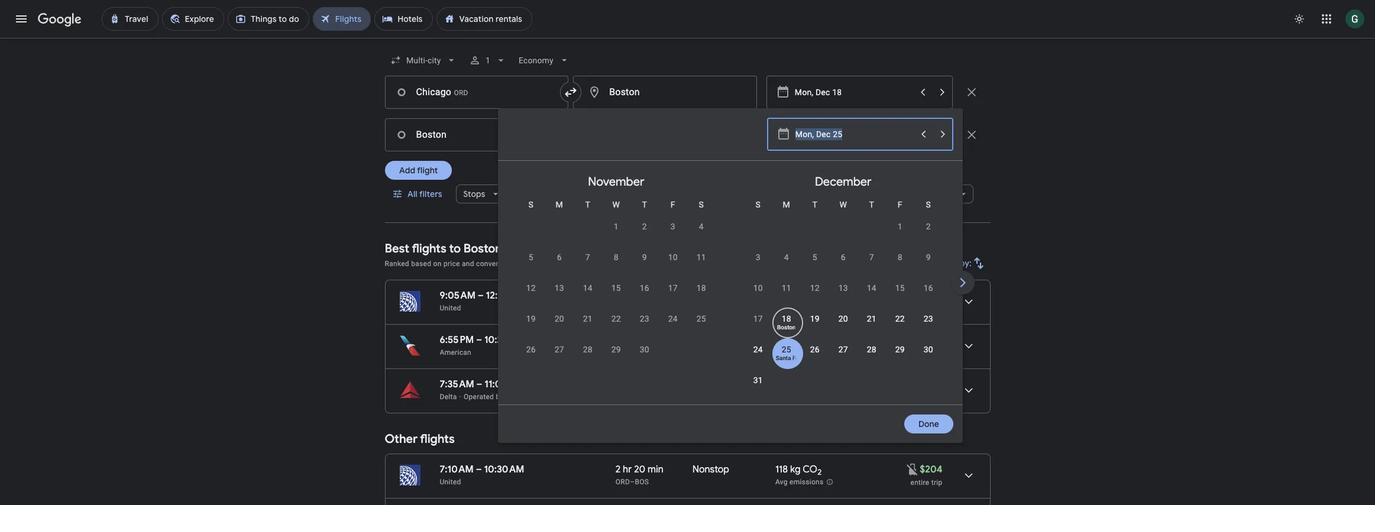 Task type: describe. For each thing, give the bounding box(es) containing it.
27 for mon, nov 27 element
[[555, 345, 564, 354]]

tue, dec 12 element
[[810, 282, 820, 294]]

w for december
[[840, 200, 847, 209]]

passenger
[[837, 260, 872, 268]]

10:22 pm
[[485, 334, 523, 346]]

1 7 button from the left
[[574, 251, 602, 280]]

hr for 2 hr 27 min ord bos
[[623, 334, 632, 346]]

sun, dec 31 element
[[754, 375, 763, 386]]

2 8 button from the left
[[886, 251, 915, 280]]

santa
[[776, 355, 791, 362]]

bags
[[579, 189, 598, 199]]

28 for thu, dec 28 element
[[867, 345, 877, 354]]

co for 118
[[803, 464, 818, 476]]

5 for sun, nov 5 element
[[529, 253, 534, 262]]

operated
[[464, 393, 494, 401]]

total duration 2 hr 27 min. element
[[616, 334, 693, 348]]

7:10 am – 10:30 am united
[[440, 464, 525, 486]]

2 16 button from the left
[[915, 282, 943, 311]]

3 for fri, nov 3 element
[[671, 222, 676, 231]]

wed, dec 20 element
[[839, 313, 848, 325]]

29 for fri, dec 29 element
[[896, 345, 905, 354]]

2 fees from the left
[[783, 260, 797, 268]]

15 button inside november row group
[[602, 282, 631, 311]]

2 t from the left
[[642, 200, 647, 209]]

row containing 5
[[517, 246, 716, 280]]

f for december
[[898, 200, 903, 209]]

sat, dec 16 element
[[924, 282, 934, 294]]

2 13 button from the left
[[829, 282, 858, 311]]

– for 9:05 am
[[478, 290, 484, 302]]

2 22 button from the left
[[886, 313, 915, 341]]

thu, dec 28 element
[[867, 344, 877, 356]]

2 total duration 2 hr 20 min. element from the top
[[616, 464, 693, 477]]

9 for sat, dec 9 element
[[926, 253, 931, 262]]

17 for fri, nov 17 element
[[668, 283, 678, 293]]

flight details. leaves o'hare international airport at 6:55 pm on monday, december 18 and arrives at boston logan international airport at 10:22 pm on monday, december 18. image
[[955, 332, 983, 360]]

sun, nov 5 element
[[529, 251, 534, 263]]

2 hr 20 min
[[616, 290, 664, 302]]

change appearance image
[[1286, 5, 1314, 33]]

trip inside $204 entire trip
[[932, 349, 943, 357]]

tue, dec 19 element
[[810, 313, 820, 325]]

118
[[776, 464, 788, 476]]

m for november
[[556, 200, 563, 209]]

$204 for 2nd 204 us dollars text field from the bottom
[[920, 290, 943, 302]]

remove flight from boston to santa fe on mon, dec 25 image
[[965, 128, 979, 142]]

1 inside popup button
[[486, 56, 490, 65]]

airways
[[536, 393, 562, 401]]

24 for fri, nov 24 element
[[668, 314, 678, 324]]

other flights
[[385, 432, 455, 447]]

1 horizontal spatial 4 button
[[773, 251, 801, 280]]

flights for best
[[412, 241, 447, 256]]

may
[[799, 260, 813, 268]]

22 for fri, dec 22 element
[[896, 314, 905, 324]]

2 vertical spatial emissions
[[790, 478, 824, 486]]

all
[[407, 189, 417, 199]]

7:35 am
[[440, 379, 474, 391]]

94 kg co 2
[[776, 334, 820, 348]]

entire trip
[[911, 479, 943, 487]]

6 for wed, dec 6 element at the right of page
[[841, 253, 846, 262]]

1 vertical spatial departure text field
[[796, 118, 913, 150]]

tue, dec 26 element
[[810, 344, 820, 356]]

connecting airports button
[[801, 185, 908, 204]]

1 21 button from the left
[[574, 313, 602, 341]]

tue, nov 28 element
[[583, 344, 593, 356]]

all filters
[[407, 189, 442, 199]]

ranked
[[385, 260, 409, 268]]

2 19 button from the left
[[801, 313, 829, 341]]

required
[[587, 260, 614, 268]]

2 trip from the top
[[932, 479, 943, 487]]

leaves o'hare international airport at 7:10 am on monday, december 18 and arrives at boston logan international airport at 10:30 am on monday, december 18. element
[[440, 464, 525, 476]]

1 29 button from the left
[[602, 344, 631, 372]]

sun, dec 24 element
[[754, 344, 763, 356]]

2 27 button from the left
[[829, 344, 858, 372]]

2 inside november row group
[[642, 222, 647, 231]]

thu, nov 16 element
[[640, 282, 650, 294]]

1 button for december
[[886, 221, 915, 249]]

boston inside main content
[[464, 241, 502, 256]]

0 vertical spatial departure text field
[[795, 76, 913, 108]]

flight
[[417, 165, 438, 176]]

sun, dec 10 element
[[754, 282, 763, 294]]

operated by republic airways delta connection
[[464, 393, 621, 401]]

20 inside november row group
[[555, 314, 564, 324]]

connecting
[[808, 189, 854, 199]]

11 for mon, dec 11 element
[[782, 283, 792, 293]]

1 fees from the left
[[642, 260, 656, 268]]

1 16 button from the left
[[631, 282, 659, 311]]

10 for sun, dec 10 element
[[754, 283, 763, 293]]

1 vertical spatial 24 button
[[744, 344, 773, 372]]

fe
[[793, 355, 799, 362]]

1 inside main content
[[670, 260, 674, 268]]

thu, dec 7 element
[[870, 251, 874, 263]]

for
[[658, 260, 668, 268]]

9 button inside "december" row group
[[915, 251, 943, 280]]

27 for wed, dec 27 element
[[839, 345, 848, 354]]

emissions inside 144 kg co +26% emissions
[[795, 304, 829, 313]]

2 and from the left
[[755, 260, 767, 268]]

sat, nov 11 element
[[697, 251, 706, 263]]

0 vertical spatial 17 button
[[659, 282, 687, 311]]

add
[[399, 165, 415, 176]]

6:55 pm
[[440, 334, 474, 346]]

fri, dec 15 element
[[896, 282, 905, 294]]

on
[[433, 260, 442, 268]]

mon, dec 25, departure date. element
[[782, 344, 792, 356]]

ranked based on price and convenience
[[385, 260, 518, 268]]

mon, nov 13 element
[[555, 282, 564, 294]]

14 for 'tue, nov 14' element
[[583, 283, 593, 293]]

add flight
[[399, 165, 438, 176]]

4 t from the left
[[870, 200, 875, 209]]

20 inside "december" row group
[[839, 314, 848, 324]]

based
[[411, 260, 432, 268]]

by:
[[960, 258, 972, 269]]

wed, dec 13 element
[[839, 282, 848, 294]]

0 vertical spatial 3 button
[[659, 221, 687, 249]]

7:35 am – 11:07 am
[[440, 379, 523, 391]]

1 and from the left
[[462, 260, 474, 268]]

connection
[[584, 393, 621, 401]]

row containing 24
[[744, 338, 943, 372]]

republic
[[506, 393, 534, 401]]

Departure time: 9:05 AM. text field
[[440, 290, 476, 302]]

december
[[815, 175, 872, 189]]

22 for wed, nov 22 element
[[612, 314, 621, 324]]

18 for 18 boston
[[782, 314, 792, 324]]

13 for the wed, dec 13 element
[[839, 283, 848, 293]]

min for 2 hr 20 min
[[648, 290, 664, 302]]

wed, dec 6 element
[[841, 251, 846, 263]]

fri, dec 22 element
[[896, 313, 905, 325]]

25 for 25 santa fe
[[782, 345, 792, 354]]

optional
[[696, 260, 724, 268]]

bag fees button
[[769, 260, 797, 268]]

1 delta from the left
[[440, 393, 457, 401]]

31 button
[[744, 375, 773, 403]]

21 for thu, dec 21 element
[[867, 314, 877, 324]]

entire inside $204 entire trip
[[911, 349, 930, 357]]

6 button inside november row group
[[545, 251, 574, 280]]

$204 entire trip
[[911, 334, 943, 357]]

mon, dec 4 element
[[784, 251, 789, 263]]

30 for thu, nov 30 element
[[640, 345, 650, 354]]

-18% emissions
[[776, 349, 828, 357]]

1 28 button from the left
[[574, 344, 602, 372]]

2 7 button from the left
[[858, 251, 886, 280]]

charges
[[726, 260, 753, 268]]

best
[[385, 241, 410, 256]]

1 vertical spatial 17 button
[[744, 313, 773, 341]]

19 for 'tue, dec 19' 'element'
[[810, 314, 820, 324]]

include
[[561, 260, 585, 268]]

17 for sun, dec 17 'element'
[[754, 314, 763, 324]]

filters
[[419, 189, 442, 199]]

19 for sun, nov 19 element
[[526, 314, 536, 324]]

to
[[449, 241, 461, 256]]

1 inside "december" row group
[[898, 222, 903, 231]]

all filters button
[[385, 180, 452, 208]]

ord for 2 hr 27 min
[[616, 349, 630, 357]]

november
[[588, 175, 645, 189]]

– for 6:55 pm
[[476, 334, 482, 346]]

tue, nov 14 element
[[583, 282, 593, 294]]

94
[[776, 334, 786, 346]]

1 vertical spatial emissions
[[794, 349, 828, 357]]

adult.
[[676, 260, 694, 268]]

4 for 'mon, dec 4' "element"
[[784, 253, 789, 262]]

18 button
[[687, 282, 716, 311]]

nonstop for 118
[[693, 464, 730, 476]]

fri, dec 1 element
[[898, 221, 903, 233]]

1 9 button from the left
[[631, 251, 659, 280]]

1 13 button from the left
[[545, 282, 574, 311]]

w for november
[[613, 200, 620, 209]]

add flight button
[[385, 161, 452, 180]]

2 s from the left
[[699, 200, 704, 209]]

26 for tue, dec 26 element
[[810, 345, 820, 354]]

tue, dec 5 element
[[813, 251, 818, 263]]

3 t from the left
[[813, 200, 818, 209]]

12 for sun, nov 12 element
[[526, 283, 536, 293]]

1 14 button from the left
[[574, 282, 602, 311]]

sun, nov 26 element
[[526, 344, 536, 356]]

2 inside 94 kg co 2
[[816, 338, 820, 348]]

wed, nov 29 element
[[612, 344, 621, 356]]

thu, nov 9 element
[[642, 251, 647, 263]]

united for 9:05 am
[[440, 304, 461, 312]]

avg
[[776, 478, 788, 486]]

other
[[385, 432, 418, 447]]

+26%
[[776, 304, 794, 313]]

main menu image
[[14, 12, 28, 26]]

prices include required taxes + fees for 1 adult. optional charges and bag fees may apply. passenger assistance
[[538, 260, 910, 268]]

6 button inside "december" row group
[[829, 251, 858, 280]]

15 for fri, dec 15 element
[[896, 283, 905, 293]]

sat, dec 30 element
[[924, 344, 934, 356]]

6 for mon, nov 6 element at the left of page
[[557, 253, 562, 262]]

25 santa fe
[[776, 345, 799, 362]]

row containing 12
[[517, 277, 716, 311]]

grid containing november
[[503, 166, 1184, 412]]

connecting airports
[[808, 189, 887, 199]]

airports
[[856, 189, 887, 199]]

taxes
[[616, 260, 634, 268]]

15 button inside "december" row group
[[886, 282, 915, 311]]

2 inside 2 hr 20 min ord – bos
[[616, 464, 621, 476]]

23 for sat, dec 23 "element"
[[924, 314, 934, 324]]

0 vertical spatial 24 button
[[659, 313, 687, 341]]

tue, nov 21 element
[[583, 313, 593, 325]]

13 for mon, nov 13 element
[[555, 283, 564, 293]]

18%
[[778, 349, 792, 357]]

2 inside 2 hr 27 min ord bos
[[616, 334, 621, 346]]

row containing 10
[[744, 277, 943, 311]]

1 26 button from the left
[[517, 344, 545, 372]]

+
[[636, 260, 640, 268]]

18 boston
[[777, 314, 796, 331]]

bag
[[769, 260, 781, 268]]

thu, dec 21 element
[[867, 313, 877, 325]]

20 button inside november row group
[[545, 313, 574, 341]]

kg for 144
[[793, 290, 803, 302]]

28 for tue, nov 28 element on the left bottom of page
[[583, 345, 593, 354]]

nonstop for 144
[[693, 290, 730, 302]]

2 hr 20 min ord – bos
[[616, 464, 664, 486]]

flight details. leaves o'hare international airport at 7:10 am on monday, december 18 and arrives at boston logan international airport at 10:30 am on monday, december 18. image
[[955, 462, 983, 490]]

2 hr 27 min ord bos
[[616, 334, 663, 357]]

0 horizontal spatial 10 button
[[659, 251, 687, 280]]

– for 7:10 am
[[476, 464, 482, 476]]

1 22 button from the left
[[602, 313, 631, 341]]

apply.
[[815, 260, 835, 268]]

row containing 17
[[744, 308, 943, 341]]

sun, nov 19 element
[[526, 313, 536, 325]]

leaves o'hare international airport at 9:05 am on monday, december 18 and arrives at boston logan international airport at 12:25 pm on monday, december 18. element
[[440, 290, 524, 302]]

2 12 button from the left
[[801, 282, 829, 311]]

1 horizontal spatial 3 button
[[744, 251, 773, 280]]

fri, dec 29 element
[[896, 344, 905, 356]]

9 for the "thu, nov 9" element
[[642, 253, 647, 262]]

16 for "sat, dec 16" "element"
[[924, 283, 934, 293]]

4 for the sat, nov 4 element
[[699, 222, 704, 231]]

118 kg co 2
[[776, 464, 822, 478]]

next image
[[949, 269, 977, 297]]

wed, dec 27 element
[[839, 344, 848, 356]]

Departure time: 7:10 AM. text field
[[440, 464, 474, 476]]

2 14 button from the left
[[858, 282, 886, 311]]

nonstop flight. element for 118
[[693, 464, 730, 477]]

sat, nov 4 element
[[699, 221, 704, 233]]

2 entire from the top
[[911, 479, 930, 487]]

passenger assistance button
[[837, 260, 910, 268]]

11:07 am
[[485, 379, 523, 391]]

price
[[630, 189, 650, 199]]

10:30 am
[[484, 464, 525, 476]]

8 for fri, dec 8 element
[[898, 253, 903, 262]]

by
[[496, 393, 504, 401]]



Task type: locate. For each thing, give the bounding box(es) containing it.
3 button up sun, dec 10 element
[[744, 251, 773, 280]]

15
[[612, 283, 621, 293], [896, 283, 905, 293]]

24
[[668, 314, 678, 324], [754, 345, 763, 354]]

tue, nov 7 element
[[586, 251, 590, 263]]

co up 'tue, dec 19' 'element'
[[805, 290, 820, 302]]

24 for sun, dec 24 element
[[754, 345, 763, 354]]

1 bos from the top
[[635, 349, 649, 357]]

0 vertical spatial entire
[[911, 349, 930, 357]]

kg inside 118 kg co 2
[[790, 464, 801, 476]]

min inside 2 hr 27 min ord bos
[[647, 334, 663, 346]]

15 button up fri, dec 22 element
[[886, 282, 915, 311]]

11 button inside "december" row group
[[773, 282, 801, 311]]

0 vertical spatial 204 us dollars text field
[[920, 290, 943, 302]]

3 $204 from the top
[[920, 464, 943, 476]]

1 hr from the top
[[623, 290, 632, 302]]

boston up convenience at left
[[464, 241, 502, 256]]

15 down assistance
[[896, 283, 905, 293]]

0 horizontal spatial 29
[[612, 345, 621, 354]]

0 horizontal spatial 19 button
[[517, 313, 545, 341]]

$204 inside $204 entire trip
[[920, 334, 943, 346]]

11 right "adult."
[[697, 253, 706, 262]]

11 inside november row group
[[697, 253, 706, 262]]

17 button up fri, nov 24 element
[[659, 282, 687, 311]]

8 inside november row group
[[614, 253, 619, 262]]

done
[[919, 419, 939, 430]]

26 button left mon, nov 27 element
[[517, 344, 545, 372]]

1 23 button from the left
[[631, 313, 659, 341]]

0 vertical spatial 10
[[668, 253, 678, 262]]

11 up +26%
[[782, 283, 792, 293]]

2 19 from the left
[[810, 314, 820, 324]]

0 horizontal spatial 15
[[612, 283, 621, 293]]

united inside 7:10 am – 10:30 am united
[[440, 478, 461, 486]]

0 horizontal spatial 30 button
[[631, 344, 659, 372]]

3 button up fri, nov 10 element in the left of the page
[[659, 221, 687, 249]]

6 button up the wed, dec 13 element
[[829, 251, 858, 280]]

3 inside november row group
[[671, 222, 676, 231]]

24 inside november row group
[[668, 314, 678, 324]]

15 down taxes at left
[[612, 283, 621, 293]]

1 horizontal spatial 12 button
[[801, 282, 829, 311]]

29 inside november row group
[[612, 345, 621, 354]]

0 vertical spatial boston
[[464, 241, 502, 256]]

6 inside "december" row group
[[841, 253, 846, 262]]

co inside 118 kg co 2
[[803, 464, 818, 476]]

1 horizontal spatial 4
[[784, 253, 789, 262]]

2 30 button from the left
[[915, 344, 943, 372]]

2 5 button from the left
[[801, 251, 829, 280]]

united down 9:05 am text field
[[440, 304, 461, 312]]

9 inside "december" row group
[[926, 253, 931, 262]]

mon, dec 11 element
[[782, 282, 792, 294]]

mon, nov 20 element
[[555, 313, 564, 325]]

hr inside 2 hr 27 min ord bos
[[623, 334, 632, 346]]

3 left bag
[[756, 253, 761, 262]]

1 horizontal spatial 30 button
[[915, 344, 943, 372]]

23 inside "december" row group
[[924, 314, 934, 324]]

2 26 button from the left
[[801, 344, 829, 372]]

9 button
[[631, 251, 659, 280], [915, 251, 943, 280]]

3 s from the left
[[756, 200, 761, 209]]

price
[[444, 260, 460, 268]]

2 delta from the left
[[564, 393, 582, 401]]

co inside 144 kg co +26% emissions
[[805, 290, 820, 302]]

1 vertical spatial 24
[[754, 345, 763, 354]]

trip down $204 text field on the right bottom
[[932, 479, 943, 487]]

1 horizontal spatial 3
[[756, 253, 761, 262]]

1 vertical spatial hr
[[623, 334, 632, 346]]

27
[[634, 334, 644, 346], [555, 345, 564, 354], [839, 345, 848, 354]]

1 vertical spatial 3
[[756, 253, 761, 262]]

204 US dollars text field
[[920, 290, 943, 302], [920, 334, 943, 346]]

2 13 from the left
[[839, 283, 848, 293]]

24 inside "december" row group
[[754, 345, 763, 354]]

t
[[585, 200, 591, 209], [642, 200, 647, 209], [813, 200, 818, 209], [870, 200, 875, 209]]

2 inside 118 kg co 2
[[818, 468, 822, 478]]

2 inside "december" row group
[[926, 222, 931, 231]]

27 right tue, dec 26 element
[[839, 345, 848, 354]]

1 $204 from the top
[[920, 290, 943, 302]]

sat, nov 25 element
[[697, 313, 706, 325]]

4 inside november row group
[[699, 222, 704, 231]]

row containing 19
[[517, 308, 716, 341]]

12:25 pm
[[486, 290, 524, 302]]

hr inside 2 hr 20 min ord – bos
[[623, 464, 632, 476]]

2 button for december
[[915, 221, 943, 249]]

united
[[440, 304, 461, 312], [440, 478, 461, 486]]

0 horizontal spatial 12
[[526, 283, 536, 293]]

8 inside "december" row group
[[898, 253, 903, 262]]

28 right mon, nov 27 element
[[583, 345, 593, 354]]

20 button inside "december" row group
[[829, 313, 858, 341]]

15 inside november row group
[[612, 283, 621, 293]]

1 vertical spatial 11 button
[[773, 282, 801, 311]]

1 horizontal spatial 26
[[810, 345, 820, 354]]

– inside 2 hr 20 min ord – bos
[[630, 478, 635, 486]]

nonstop flight. element for 144
[[693, 290, 730, 304]]

1 horizontal spatial 14 button
[[858, 282, 886, 311]]

144
[[776, 290, 791, 302]]

stops
[[463, 189, 486, 199]]

fees
[[642, 260, 656, 268], [783, 260, 797, 268]]

kg for 118
[[790, 464, 801, 476]]

28 button left fri, dec 29 element
[[858, 344, 886, 372]]

thu, nov 23 element
[[640, 313, 650, 325]]

0 vertical spatial bos
[[635, 349, 649, 357]]

30
[[640, 345, 650, 354], [924, 345, 934, 354]]

8 left sat, dec 9 element
[[898, 253, 903, 262]]

fri, nov 17 element
[[668, 282, 678, 294]]

1 w from the left
[[613, 200, 620, 209]]

6 button
[[545, 251, 574, 280], [829, 251, 858, 280]]

7 inside november row group
[[586, 253, 590, 262]]

21 button
[[574, 313, 602, 341], [858, 313, 886, 341]]

1 horizontal spatial 30
[[924, 345, 934, 354]]

2 w from the left
[[840, 200, 847, 209]]

19
[[526, 314, 536, 324], [810, 314, 820, 324]]

3 left the sat, nov 4 element
[[671, 222, 676, 231]]

1 inside november row group
[[614, 222, 619, 231]]

13 button
[[545, 282, 574, 311], [829, 282, 858, 311]]

1 horizontal spatial 21 button
[[858, 313, 886, 341]]

28 button
[[574, 344, 602, 372], [858, 344, 886, 372]]

1 nonstop from the top
[[693, 290, 730, 302]]

2 nonstop from the top
[[693, 464, 730, 476]]

avg emissions
[[776, 478, 824, 486]]

1 16 from the left
[[640, 283, 650, 293]]

bos inside 2 hr 20 min ord – bos
[[635, 478, 649, 486]]

0 horizontal spatial 22
[[612, 314, 621, 324]]

30 for the sat, dec 30 element at the bottom right
[[924, 345, 934, 354]]

wed, nov 15 element
[[612, 282, 621, 294]]

None text field
[[573, 76, 757, 109], [385, 118, 569, 151], [573, 76, 757, 109], [385, 118, 569, 151]]

december row group
[[730, 166, 957, 403]]

ord for 2 hr 20 min
[[616, 478, 630, 486]]

9 left sort
[[926, 253, 931, 262]]

17 button up sun, dec 24 element
[[744, 313, 773, 341]]

28 inside november row group
[[583, 345, 593, 354]]

0 horizontal spatial 21
[[583, 314, 593, 324]]

8 for wed, nov 8 element
[[614, 253, 619, 262]]

min for 2 hr 27 min ord bos
[[647, 334, 663, 346]]

9:05 am
[[440, 290, 476, 302]]

ord inside 2 hr 20 min ord – bos
[[616, 478, 630, 486]]

1 6 from the left
[[557, 253, 562, 262]]

–
[[478, 290, 484, 302], [476, 334, 482, 346], [477, 379, 483, 391], [476, 464, 482, 476], [630, 478, 635, 486]]

wed, nov 1 element
[[614, 221, 619, 233]]

m
[[556, 200, 563, 209], [783, 200, 791, 209]]

entire right fri, dec 29 element
[[911, 349, 930, 357]]

9 button up thu, nov 16 "element"
[[631, 251, 659, 280]]

0 horizontal spatial 28 button
[[574, 344, 602, 372]]

2 15 button from the left
[[886, 282, 915, 311]]

25 for 25
[[697, 314, 706, 324]]

21 for tue, nov 21 element
[[583, 314, 593, 324]]

kg right mon, dec 11 element
[[793, 290, 803, 302]]

8
[[614, 253, 619, 262], [898, 253, 903, 262]]

10 inside november row group
[[668, 253, 678, 262]]

0 horizontal spatial 5 button
[[517, 251, 545, 280]]

2
[[642, 222, 647, 231], [926, 222, 931, 231], [616, 290, 621, 302], [616, 334, 621, 346], [816, 338, 820, 348], [616, 464, 621, 476], [818, 468, 822, 478]]

1 total duration 2 hr 20 min. element from the top
[[616, 290, 693, 304]]

26 inside "december" row group
[[810, 345, 820, 354]]

9 button up "sat, dec 16" "element"
[[915, 251, 943, 280]]

remove flight from chicago to boston on mon, dec 18 image
[[965, 85, 979, 99]]

1 30 from the left
[[640, 345, 650, 354]]

0 horizontal spatial w
[[613, 200, 620, 209]]

5 button up sun, nov 12 element
[[517, 251, 545, 280]]

0 horizontal spatial 11
[[697, 253, 706, 262]]

7 inside "december" row group
[[870, 253, 874, 262]]

1 29 from the left
[[612, 345, 621, 354]]

26 inside november row group
[[526, 345, 536, 354]]

2 28 from the left
[[867, 345, 877, 354]]

27 inside "december" row group
[[839, 345, 848, 354]]

fri, nov 3 element
[[671, 221, 676, 233]]

204 us dollars text field down sat, dec 23 "element"
[[920, 334, 943, 346]]

kg for 94
[[789, 334, 799, 346]]

5 for tue, dec 5 element
[[813, 253, 818, 262]]

4 right fri, nov 3 element
[[699, 222, 704, 231]]

entire
[[911, 349, 930, 357], [911, 479, 930, 487]]

0 horizontal spatial 3 button
[[659, 221, 687, 249]]

1 vertical spatial 10 button
[[744, 282, 773, 311]]

12 inside "december" row group
[[810, 283, 820, 293]]

0 horizontal spatial 27 button
[[545, 344, 574, 372]]

assistance
[[874, 260, 910, 268]]

14 for thu, dec 14 element
[[867, 283, 877, 293]]

fees right +
[[642, 260, 656, 268]]

10 for fri, nov 10 element in the left of the page
[[668, 253, 678, 262]]

6:55 pm – 10:22 pm american
[[440, 334, 523, 357]]

boston up 94
[[777, 324, 796, 331]]

5 button
[[517, 251, 545, 280], [801, 251, 829, 280]]

bos inside 2 hr 27 min ord bos
[[635, 349, 649, 357]]

1 horizontal spatial 27 button
[[829, 344, 858, 372]]

1 horizontal spatial 23 button
[[915, 313, 943, 341]]

28 inside "december" row group
[[867, 345, 877, 354]]

– inside 6:55 pm – 10:22 pm american
[[476, 334, 482, 346]]

0 horizontal spatial 24
[[668, 314, 678, 324]]

Arrival time: 10:22 PM. text field
[[485, 334, 523, 346]]

24 left sat, nov 25 element on the right
[[668, 314, 678, 324]]

1 f from the left
[[671, 200, 676, 209]]

10 button
[[659, 251, 687, 280], [744, 282, 773, 311]]

4 s from the left
[[926, 200, 931, 209]]

1 horizontal spatial 9 button
[[915, 251, 943, 280]]

30 right wed, nov 29 element
[[640, 345, 650, 354]]

2 button for november
[[631, 221, 659, 249]]

1 vertical spatial 4
[[784, 253, 789, 262]]

main content
[[385, 233, 991, 505]]

 image
[[459, 393, 462, 401]]

7 for thu, dec 7 "element"
[[870, 253, 874, 262]]

0 vertical spatial ord
[[616, 349, 630, 357]]

1 horizontal spatial 25
[[782, 345, 792, 354]]

t down bags
[[585, 200, 591, 209]]

done button
[[905, 415, 954, 434]]

21 button up thu, dec 28 element
[[858, 313, 886, 341]]

2 9 from the left
[[926, 253, 931, 262]]

– inside 7:10 am – 10:30 am united
[[476, 464, 482, 476]]

0 horizontal spatial 23 button
[[631, 313, 659, 341]]

11 button up 'mon, dec 18' element
[[773, 282, 801, 311]]

1 horizontal spatial 15
[[896, 283, 905, 293]]

1 23 from the left
[[640, 314, 650, 324]]

sat, dec 23 element
[[924, 313, 934, 325]]

w inside "december" row group
[[840, 200, 847, 209]]

2 29 button from the left
[[886, 344, 915, 372]]

m left bags popup button on the left top of page
[[556, 200, 563, 209]]

30 inside november row group
[[640, 345, 650, 354]]

0 horizontal spatial 13
[[555, 283, 564, 293]]

2 204 us dollars text field from the top
[[920, 334, 943, 346]]

11 inside "december" row group
[[782, 283, 792, 293]]

sun, dec 17 element
[[754, 313, 763, 325]]

-
[[776, 349, 778, 357]]

15 inside "december" row group
[[896, 283, 905, 293]]

30 button right fri, dec 29 element
[[915, 344, 943, 372]]

wed, nov 8 element
[[614, 251, 619, 263]]

31
[[754, 376, 763, 385]]

t down price
[[642, 200, 647, 209]]

10 left 144
[[754, 283, 763, 293]]

1 21 from the left
[[583, 314, 593, 324]]

2 vertical spatial min
[[648, 464, 664, 476]]

this price for this flight doesn't include overhead bin access. if you need a carry-on bag, use the bags filter to update prices. image
[[906, 462, 920, 477]]

5 left "prices" at the bottom
[[529, 253, 534, 262]]

Arrival time: 10:30 AM. text field
[[484, 464, 525, 476]]

2 m from the left
[[783, 200, 791, 209]]

30 inside "december" row group
[[924, 345, 934, 354]]

2 20 button from the left
[[829, 313, 858, 341]]

5 right 'mon, dec 4' "element"
[[813, 253, 818, 262]]

None field
[[385, 50, 462, 71], [514, 50, 575, 71], [385, 50, 462, 71], [514, 50, 575, 71]]

2 f from the left
[[898, 200, 903, 209]]

1 12 from the left
[[526, 283, 536, 293]]

None search field
[[385, 46, 1184, 443]]

13 inside november row group
[[555, 283, 564, 293]]

16 right fri, dec 15 element
[[924, 283, 934, 293]]

1 vertical spatial $204
[[920, 334, 943, 346]]

2 15 from the left
[[896, 283, 905, 293]]

co up avg emissions
[[803, 464, 818, 476]]

10 button up fri, nov 17 element
[[659, 251, 687, 280]]

0 horizontal spatial f
[[671, 200, 676, 209]]

ord
[[616, 349, 630, 357], [616, 478, 630, 486]]

emissions
[[795, 304, 829, 313], [794, 349, 828, 357], [790, 478, 824, 486]]

0 horizontal spatial 1 button
[[602, 221, 631, 249]]

co for 144
[[805, 290, 820, 302]]

1 1 button from the left
[[602, 221, 631, 249]]

row containing 26
[[517, 338, 659, 372]]

0 vertical spatial 25
[[697, 314, 706, 324]]

2 nonstop flight. element from the top
[[693, 464, 730, 477]]

29 for wed, nov 29 element
[[612, 345, 621, 354]]

fri, nov 24 element
[[668, 313, 678, 325]]

5 inside november row group
[[529, 253, 534, 262]]

18 down optional
[[697, 283, 706, 293]]

14 down passenger assistance button
[[867, 283, 877, 293]]

Departure time: 6:55 PM. text field
[[440, 334, 474, 346]]

22 button up wed, nov 29 element
[[602, 313, 631, 341]]

2 button up sat, dec 9 element
[[915, 221, 943, 249]]

sort
[[941, 258, 958, 269]]

f inside november row group
[[671, 200, 676, 209]]

23 up $204 entire trip at the bottom right of the page
[[924, 314, 934, 324]]

1 horizontal spatial 21
[[867, 314, 877, 324]]

3 for sun, dec 3 element
[[756, 253, 761, 262]]

13 inside "december" row group
[[839, 283, 848, 293]]

1 vertical spatial total duration 2 hr 20 min. element
[[616, 464, 693, 477]]

departure text field up departure text box
[[795, 76, 913, 108]]

best flights to boston
[[385, 241, 502, 256]]

$204
[[920, 290, 943, 302], [920, 334, 943, 346], [920, 464, 943, 476]]

1 horizontal spatial boston
[[777, 324, 796, 331]]

0 horizontal spatial 9
[[642, 253, 647, 262]]

0 vertical spatial 11
[[697, 253, 706, 262]]

leaves o'hare international airport at 6:55 pm on monday, december 18 and arrives at boston logan international airport at 10:22 pm on monday, december 18. element
[[440, 334, 523, 346]]

3 hr from the top
[[623, 464, 632, 476]]

bags button
[[572, 185, 618, 204]]

1 14 from the left
[[583, 283, 593, 293]]

bos
[[635, 349, 649, 357], [635, 478, 649, 486]]

25 inside "25 santa fe"
[[782, 345, 792, 354]]

– for 7:35 am
[[477, 379, 483, 391]]

1 28 from the left
[[583, 345, 593, 354]]

10
[[668, 253, 678, 262], [754, 283, 763, 293]]

1 t from the left
[[585, 200, 591, 209]]

0 horizontal spatial 11 button
[[687, 251, 716, 280]]

1 horizontal spatial 16 button
[[915, 282, 943, 311]]

co up -18% emissions
[[801, 334, 816, 346]]

1 ord from the top
[[616, 349, 630, 357]]

2 5 from the left
[[813, 253, 818, 262]]

0 horizontal spatial 4 button
[[687, 221, 716, 249]]

9 inside november row group
[[642, 253, 647, 262]]

2 $204 from the top
[[920, 334, 943, 346]]

none search field containing november
[[385, 46, 1184, 443]]

main content containing best flights to boston
[[385, 233, 991, 505]]

m for december
[[783, 200, 791, 209]]

1 button up fri, dec 8 element
[[886, 221, 915, 249]]

flights
[[412, 241, 447, 256], [420, 432, 455, 447]]

sat, nov 18 element
[[697, 282, 706, 294]]

13 button up mon, nov 20 element
[[545, 282, 574, 311]]

grid
[[503, 166, 1184, 412]]

0 horizontal spatial 28
[[583, 345, 593, 354]]

boston
[[464, 241, 502, 256], [777, 324, 796, 331]]

1 button for november
[[602, 221, 631, 249]]

flights for other
[[420, 432, 455, 447]]

27 inside 2 hr 27 min ord bos
[[634, 334, 644, 346]]

20 inside 2 hr 20 min ord – bos
[[634, 464, 646, 476]]

thu, nov 2 element
[[642, 221, 647, 233]]

leaves o'hare international airport at 7:35 am on monday, december 18 and arrives at boston logan international airport at 11:07 am on monday, december 18. element
[[440, 379, 523, 391]]

sat, dec 9 element
[[926, 251, 931, 263]]

departure text field up december
[[796, 118, 913, 150]]

boston inside "december" row group
[[777, 324, 796, 331]]

2 21 button from the left
[[858, 313, 886, 341]]

23 inside november row group
[[640, 314, 650, 324]]

1 horizontal spatial 13
[[839, 283, 848, 293]]

30 right fri, dec 29 element
[[924, 345, 934, 354]]

0 horizontal spatial 5
[[529, 253, 534, 262]]

26 button
[[517, 344, 545, 372], [801, 344, 829, 372]]

27 button left tue, nov 28 element on the left bottom of page
[[545, 344, 574, 372]]

15 for wed, nov 15 element
[[612, 283, 621, 293]]

wed, nov 22 element
[[612, 313, 621, 325]]

2 23 from the left
[[924, 314, 934, 324]]

1 vertical spatial flights
[[420, 432, 455, 447]]

total duration 2 hr 20 min. element
[[616, 290, 693, 304], [616, 464, 693, 477]]

1 entire from the top
[[911, 349, 930, 357]]

18 inside button
[[697, 283, 706, 293]]

21
[[583, 314, 593, 324], [867, 314, 877, 324]]

16 inside november row group
[[640, 283, 650, 293]]

12 for tue, dec 12 element at the bottom of the page
[[810, 283, 820, 293]]

0 horizontal spatial 4
[[699, 222, 704, 231]]

21 inside november row group
[[583, 314, 593, 324]]

4 button
[[687, 221, 716, 249], [773, 251, 801, 280]]

mon, dec 18 element
[[782, 313, 792, 325]]

1 19 button from the left
[[517, 313, 545, 341]]

mon, nov 6 element
[[557, 251, 562, 263]]

sort by:
[[941, 258, 972, 269]]

row
[[602, 211, 716, 249], [886, 211, 943, 249], [517, 246, 716, 280], [744, 246, 943, 280], [517, 277, 716, 311], [744, 277, 943, 311], [517, 308, 716, 341], [744, 308, 943, 341], [517, 338, 659, 372], [744, 338, 943, 372]]

0 horizontal spatial 7
[[586, 253, 590, 262]]

1 13 from the left
[[555, 283, 564, 293]]

1 27 button from the left
[[545, 344, 574, 372]]

1 united from the top
[[440, 304, 461, 312]]

2 1 button from the left
[[886, 221, 915, 249]]

2 28 button from the left
[[858, 344, 886, 372]]

7 for tue, nov 7 element
[[586, 253, 590, 262]]

emissions down 94 kg co 2 on the right
[[794, 349, 828, 357]]

emissions down 118 kg co 2
[[790, 478, 824, 486]]

flight details. leaves o'hare international airport at 9:05 am on monday, december 18 and arrives at boston logan international airport at 12:25 pm on monday, december 18. image
[[955, 288, 983, 316]]

flights up based
[[412, 241, 447, 256]]

fri, nov 10 element
[[668, 251, 678, 263]]

None text field
[[385, 76, 569, 109]]

1 horizontal spatial 18
[[782, 314, 792, 324]]

fri, dec 8 element
[[898, 251, 903, 263]]

18 inside 18 boston
[[782, 314, 792, 324]]

17 inside november row group
[[668, 283, 678, 293]]

1 button up wed, nov 8 element
[[602, 221, 631, 249]]

2 29 from the left
[[896, 345, 905, 354]]

26 left mon, nov 27 element
[[526, 345, 536, 354]]

Departure text field
[[795, 76, 913, 108], [796, 118, 913, 150]]

22 inside november row group
[[612, 314, 621, 324]]

november row group
[[503, 166, 730, 400]]

3 button
[[659, 221, 687, 249], [744, 251, 773, 280]]

thu, nov 30 element
[[640, 344, 650, 356]]

12 button
[[517, 282, 545, 311], [801, 282, 829, 311]]

mon, nov 27 element
[[555, 344, 564, 356]]

18
[[697, 283, 706, 293], [782, 314, 792, 324]]

2 23 button from the left
[[915, 313, 943, 341]]

21 right mon, nov 20 element
[[583, 314, 593, 324]]

min inside 2 hr 20 min ord – bos
[[648, 464, 664, 476]]

2 6 from the left
[[841, 253, 846, 262]]

co for 94
[[801, 334, 816, 346]]

23 button
[[631, 313, 659, 341], [915, 313, 943, 341]]

1 horizontal spatial 26 button
[[801, 344, 829, 372]]

t down connecting
[[813, 200, 818, 209]]

19 inside "december" row group
[[810, 314, 820, 324]]

13 button up the wed, dec 20 'element'
[[829, 282, 858, 311]]

14
[[583, 283, 593, 293], [867, 283, 877, 293]]

4 button up mon, dec 11 element
[[773, 251, 801, 280]]

1 vertical spatial co
[[801, 334, 816, 346]]

delta down 7:35 am text field
[[440, 393, 457, 401]]

25 up santa
[[782, 345, 792, 354]]

26 for sun, nov 26 element
[[526, 345, 536, 354]]

2 united from the top
[[440, 478, 461, 486]]

0 horizontal spatial 23
[[640, 314, 650, 324]]

0 horizontal spatial 3
[[671, 222, 676, 231]]

0 horizontal spatial 16
[[640, 283, 650, 293]]

6 inside november row group
[[557, 253, 562, 262]]

kg right 94
[[789, 334, 799, 346]]

row group
[[957, 166, 1184, 400]]

1 horizontal spatial 6
[[841, 253, 846, 262]]

sat, dec 2 element
[[926, 221, 931, 233]]

7:10 am
[[440, 464, 474, 476]]

Departure text field
[[795, 119, 913, 151]]

0 vertical spatial min
[[648, 290, 664, 302]]

27 down "thu, nov 23" element
[[634, 334, 644, 346]]

2 horizontal spatial 27
[[839, 345, 848, 354]]

19 inside november row group
[[526, 314, 536, 324]]

25 inside 'button'
[[697, 314, 706, 324]]

2 7 from the left
[[870, 253, 874, 262]]

row containing 3
[[744, 246, 943, 280]]

14 inside "december" row group
[[867, 283, 877, 293]]

1 horizontal spatial 29 button
[[886, 344, 915, 372]]

20
[[634, 290, 646, 302], [555, 314, 564, 324], [839, 314, 848, 324], [634, 464, 646, 476]]

2 21 from the left
[[867, 314, 877, 324]]

3 inside "december" row group
[[756, 253, 761, 262]]

1 s from the left
[[529, 200, 534, 209]]

16 right wed, nov 15 element
[[640, 283, 650, 293]]

7 button up thu, dec 14 element
[[858, 251, 886, 280]]

1 trip from the top
[[932, 349, 943, 357]]

united inside the 9:05 am – 12:25 pm united
[[440, 304, 461, 312]]

0 vertical spatial co
[[805, 290, 820, 302]]

0 vertical spatial 11 button
[[687, 251, 716, 280]]

17
[[668, 283, 678, 293], [754, 314, 763, 324]]

2 26 from the left
[[810, 345, 820, 354]]

1 horizontal spatial 10 button
[[744, 282, 773, 311]]

co inside 94 kg co 2
[[801, 334, 816, 346]]

1 horizontal spatial 11
[[782, 283, 792, 293]]

19 button up tue, dec 26 element
[[801, 313, 829, 341]]

4 button up sat, nov 11 element
[[687, 221, 716, 249]]

entire down this price for this flight doesn't include overhead bin access. if you need a carry-on bag, use the bags filter to update prices. icon
[[911, 479, 930, 487]]

1 9 from the left
[[642, 253, 647, 262]]

1 horizontal spatial 5
[[813, 253, 818, 262]]

4
[[699, 222, 704, 231], [784, 253, 789, 262]]

0 vertical spatial 10 button
[[659, 251, 687, 280]]

1 204 us dollars text field from the top
[[920, 290, 943, 302]]

14 inside november row group
[[583, 283, 593, 293]]

2 12 from the left
[[810, 283, 820, 293]]

1 15 button from the left
[[602, 282, 631, 311]]

27 button right tue, dec 26 element
[[829, 344, 858, 372]]

0 horizontal spatial 8
[[614, 253, 619, 262]]

0 horizontal spatial 7 button
[[574, 251, 602, 280]]

2 6 button from the left
[[829, 251, 858, 280]]

11 for sat, nov 11 element
[[697, 253, 706, 262]]

1 horizontal spatial fees
[[783, 260, 797, 268]]

23 button up the sat, dec 30 element at the bottom right
[[915, 313, 943, 341]]

30 button right wed, nov 29 element
[[631, 344, 659, 372]]

9:05 am – 12:25 pm united
[[440, 290, 524, 312]]

swap origin and destination. image
[[564, 85, 578, 99]]

american
[[440, 349, 472, 357]]

29 button left the sat, dec 30 element at the bottom right
[[886, 344, 915, 372]]

21 inside "december" row group
[[867, 314, 877, 324]]

144 kg co +26% emissions
[[776, 290, 829, 313]]

16 button up sat, dec 23 "element"
[[915, 282, 943, 311]]

204 US dollars text field
[[920, 464, 943, 476]]

nonstop flight. element
[[693, 290, 730, 304], [693, 464, 730, 477]]

price button
[[623, 185, 670, 204]]

hr for 2 hr 20 min ord – bos
[[623, 464, 632, 476]]

1 vertical spatial ord
[[616, 478, 630, 486]]

hr for 2 hr 20 min
[[623, 290, 632, 302]]

1 vertical spatial bos
[[635, 478, 649, 486]]

f for november
[[671, 200, 676, 209]]

26 button right fe at the bottom of page
[[801, 344, 829, 372]]

29 inside "december" row group
[[896, 345, 905, 354]]

27 inside november row group
[[555, 345, 564, 354]]

Departure time: 7:35 AM. text field
[[440, 379, 474, 391]]

0 horizontal spatial 6
[[557, 253, 562, 262]]

1 horizontal spatial 24 button
[[744, 344, 773, 372]]

19 button up sun, nov 26 element
[[517, 313, 545, 341]]

17 left 'mon, dec 18' element
[[754, 314, 763, 324]]

sun, dec 3 element
[[756, 251, 761, 263]]

17 inside "december" row group
[[754, 314, 763, 324]]

kg inside 144 kg co +26% emissions
[[793, 290, 803, 302]]

1 horizontal spatial 22
[[896, 314, 905, 324]]

4 inside "december" row group
[[784, 253, 789, 262]]

15 button up wed, nov 22 element
[[602, 282, 631, 311]]

1 button
[[464, 46, 512, 75]]

$204 down sat, dec 23 "element"
[[920, 334, 943, 346]]

16 inside "december" row group
[[924, 283, 934, 293]]

2 8 from the left
[[898, 253, 903, 262]]

s up sun, dec 3 element
[[756, 200, 761, 209]]

0 vertical spatial 4 button
[[687, 221, 716, 249]]

0 horizontal spatial delta
[[440, 393, 457, 401]]

1 15 from the left
[[612, 283, 621, 293]]

2 14 from the left
[[867, 283, 877, 293]]

18 for 18
[[697, 283, 706, 293]]

1 12 button from the left
[[517, 282, 545, 311]]

f inside "december" row group
[[898, 200, 903, 209]]

Arrival time: 12:25 PM. text field
[[486, 290, 524, 302]]

0 vertical spatial $204
[[920, 290, 943, 302]]

1 horizontal spatial 13 button
[[829, 282, 858, 311]]

20 button up mon, nov 27 element
[[545, 313, 574, 341]]

5 button up tue, dec 12 element at the bottom of the page
[[801, 251, 829, 280]]

f up the fri, dec 1 element
[[898, 200, 903, 209]]

flight details. leaves o'hare international airport at 7:35 am on monday, december 18 and arrives at boston logan international airport at 11:07 am on monday, december 18. image
[[955, 376, 983, 405]]

co
[[805, 290, 820, 302], [801, 334, 816, 346], [803, 464, 818, 476]]

0 horizontal spatial 27
[[555, 345, 564, 354]]

5 inside "december" row group
[[813, 253, 818, 262]]

22 inside "december" row group
[[896, 314, 905, 324]]

0 horizontal spatial fees
[[642, 260, 656, 268]]

2 2 button from the left
[[915, 221, 943, 249]]

1 vertical spatial 18
[[782, 314, 792, 324]]

8 right required
[[614, 253, 619, 262]]

1 2 button from the left
[[631, 221, 659, 249]]

9
[[642, 253, 647, 262], [926, 253, 931, 262]]

14 down required
[[583, 283, 593, 293]]

united for 7:10 am
[[440, 478, 461, 486]]

1 horizontal spatial f
[[898, 200, 903, 209]]

0 vertical spatial united
[[440, 304, 461, 312]]

12 inside november row group
[[526, 283, 536, 293]]

16 for thu, nov 16 "element"
[[640, 283, 650, 293]]

19 down 144 kg co +26% emissions
[[810, 314, 820, 324]]

27 left tue, nov 28 element on the left bottom of page
[[555, 345, 564, 354]]

sort by: button
[[936, 249, 991, 277]]

1 8 button from the left
[[602, 251, 631, 280]]

2 30 from the left
[[924, 345, 934, 354]]

1 horizontal spatial m
[[783, 200, 791, 209]]

stops button
[[456, 180, 506, 208]]

25 button
[[687, 313, 716, 341]]

2 hr from the top
[[623, 334, 632, 346]]

prices
[[538, 260, 559, 268]]

ord inside 2 hr 27 min ord bos
[[616, 349, 630, 357]]

1 19 from the left
[[526, 314, 536, 324]]

0 horizontal spatial 9 button
[[631, 251, 659, 280]]

1 30 button from the left
[[631, 344, 659, 372]]

23 for "thu, nov 23" element
[[640, 314, 650, 324]]

t down airports
[[870, 200, 875, 209]]

sun, nov 12 element
[[526, 282, 536, 294]]

1 horizontal spatial 9
[[926, 253, 931, 262]]

delta right airways
[[564, 393, 582, 401]]

convenience
[[476, 260, 518, 268]]

20 button
[[545, 313, 574, 341], [829, 313, 858, 341]]

min for 2 hr 20 min ord – bos
[[648, 464, 664, 476]]

29 left thu, nov 30 element
[[612, 345, 621, 354]]

$204 for $204 text field on the right bottom
[[920, 464, 943, 476]]

– inside the 9:05 am – 12:25 pm united
[[478, 290, 484, 302]]

w down connecting airports
[[840, 200, 847, 209]]

Arrival time: 11:07 AM. text field
[[485, 379, 523, 391]]

2 16 from the left
[[924, 283, 934, 293]]

7 right wed, dec 6 element at the right of page
[[870, 253, 874, 262]]

and right price
[[462, 260, 474, 268]]

w
[[613, 200, 620, 209], [840, 200, 847, 209]]

23 down 2 hr 20 min
[[640, 314, 650, 324]]

thu, dec 14 element
[[867, 282, 877, 294]]

1 horizontal spatial 24
[[754, 345, 763, 354]]

1 5 button from the left
[[517, 251, 545, 280]]

23
[[640, 314, 650, 324], [924, 314, 934, 324]]

13
[[555, 283, 564, 293], [839, 283, 848, 293]]



Task type: vqa. For each thing, say whether or not it's contained in the screenshot.
Tracked
no



